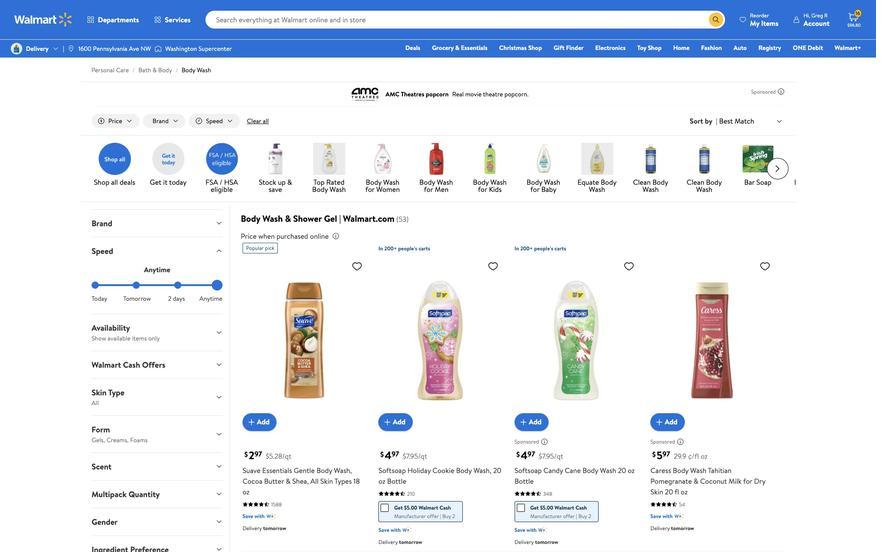 Task type: locate. For each thing, give the bounding box(es) containing it.
1 vertical spatial brand
[[91, 218, 112, 229]]

0 horizontal spatial cash
[[123, 360, 140, 371]]

fsa
[[206, 177, 218, 187]]

anytime down anytime option
[[199, 294, 222, 303]]

save with for walmart plus image related to $ 4 97 $7.95/qt softsoap holiday cookie body wash, 20 oz bottle
[[379, 527, 401, 534]]

clean body wash for first the clean body wash link from the right
[[687, 177, 722, 194]]

cash for $ 4 97 $7.95/qt softsoap candy cane body wash 20 oz bottle
[[576, 504, 587, 512]]

for inside body wash for women
[[366, 185, 375, 194]]

add to cart image
[[246, 417, 257, 428], [382, 417, 393, 428], [518, 417, 529, 428], [654, 417, 665, 428]]

1 horizontal spatial walmart
[[419, 504, 438, 512]]

add to cart image for softsoap holiday cookie body wash, 20 oz bottle
[[382, 417, 393, 428]]

2 horizontal spatial skin
[[651, 487, 663, 497]]

1 wash, from the left
[[334, 466, 352, 476]]

clean body wash for second the clean body wash link from right
[[633, 177, 669, 194]]

1 horizontal spatial sponsored
[[651, 439, 675, 446]]

wash, inside $ 2 97 $5.28/qt suave essentials gentle body wash, cocoa butter & shea, all skin types 18 oz
[[334, 466, 352, 476]]

$ inside $ 5 97 29.9 ¢/fl oz caress body wash tahitian pomegranate & coconut milk for dry skin 20 fl oz
[[653, 450, 656, 460]]

price up 'shop all' image
[[108, 117, 122, 126]]

 image down walmart image
[[11, 43, 22, 55]]

offers
[[142, 360, 165, 371]]

cash left offers at left bottom
[[123, 360, 140, 371]]

speed up today option
[[91, 246, 113, 257]]

in
[[379, 245, 383, 253], [515, 245, 519, 253]]

3 $ from the left
[[516, 450, 520, 460]]

1 horizontal spatial get $5.00 walmart cash
[[530, 504, 587, 512]]

in 200+ people's carts
[[379, 245, 430, 253], [515, 245, 566, 253]]

skin inside $ 2 97 $5.28/qt suave essentials gentle body wash, cocoa butter & shea, all skin types 18 oz
[[320, 477, 333, 487]]

 image
[[68, 45, 75, 52]]

0 horizontal spatial 20
[[493, 466, 502, 476]]

skin down 'pomegranate'
[[651, 487, 663, 497]]

buy for $ 4 97 $7.95/qt softsoap candy cane body wash 20 oz bottle
[[579, 513, 587, 521]]

price for price when purchased online
[[241, 232, 257, 241]]

2 add to cart image from the left
[[382, 417, 393, 428]]

get for $ 4 97 $7.95/qt softsoap holiday cookie body wash, 20 oz bottle
[[394, 504, 403, 512]]

brand down shop all deals
[[91, 218, 112, 229]]

20 for $ 4 97 $7.95/qt softsoap candy cane body wash 20 oz bottle
[[618, 466, 626, 476]]

1 vertical spatial all
[[111, 177, 118, 187]]

0 vertical spatial price
[[108, 117, 122, 126]]

¢/fl
[[688, 452, 699, 462]]

add button
[[243, 414, 277, 432], [379, 414, 413, 432], [515, 414, 549, 432], [651, 414, 685, 432]]

1 in from the left
[[379, 245, 383, 253]]

1 walmart plus image from the left
[[267, 512, 276, 521]]

0 horizontal spatial essentials
[[262, 466, 292, 476]]

0 vertical spatial all
[[263, 117, 269, 126]]

0 horizontal spatial  image
[[11, 43, 22, 55]]

scrub
[[812, 177, 829, 187]]

get $5.00 walmart cash down 210
[[394, 504, 451, 512]]

body wash for women link
[[360, 143, 406, 195]]

carts for $ 4 97 $7.95/qt softsoap candy cane body wash 20 oz bottle
[[555, 245, 566, 253]]

0 horizontal spatial clean body wash
[[633, 177, 669, 194]]

body wash for women image
[[367, 143, 399, 175]]

1 horizontal spatial 20
[[618, 466, 626, 476]]

for left baby
[[531, 185, 540, 194]]

manufacturer
[[394, 513, 426, 521], [530, 513, 562, 521]]

manufacturer offer |  buy 2 down 210
[[394, 513, 455, 521]]

toy
[[638, 43, 647, 52]]

1 vertical spatial skin
[[320, 477, 333, 487]]

washington
[[165, 44, 197, 53]]

online
[[310, 232, 329, 241]]

for for baby
[[531, 185, 540, 194]]

manufacturer down 210
[[394, 513, 426, 521]]

cane
[[565, 466, 581, 476]]

wash inside body wash for women
[[383, 177, 400, 187]]

shop right christmas
[[528, 43, 542, 52]]

1 get $5.00 walmart cash checkbox from the left
[[381, 504, 389, 512]]

1 vertical spatial tab
[[84, 537, 230, 553]]

bar
[[745, 177, 755, 187]]

when
[[258, 232, 275, 241]]

people's for $ 4 97 $7.95/qt softsoap holiday cookie body wash, 20 oz bottle
[[398, 245, 417, 253]]

0 horizontal spatial get $5.00 walmart cash walmart plus, element
[[381, 504, 451, 513]]

$ inside $ 4 97 $7.95/qt softsoap candy cane body wash 20 oz bottle
[[516, 450, 520, 460]]

2 days
[[168, 294, 185, 303]]

greg
[[812, 11, 823, 19]]

 image right nw
[[155, 44, 162, 53]]

1 horizontal spatial shop
[[528, 43, 542, 52]]

4 inside $ 4 97 $7.95/qt softsoap candy cane body wash 20 oz bottle
[[521, 448, 528, 463]]

1 manufacturer offer |  buy 2 from the left
[[394, 513, 455, 521]]

all left deals at the top left
[[111, 177, 118, 187]]

get $5.00 walmart cash
[[394, 504, 451, 512], [530, 504, 587, 512]]

walmart plus image down 210
[[403, 526, 412, 535]]

0 horizontal spatial offer
[[427, 513, 439, 521]]

20 inside '$ 4 97 $7.95/qt softsoap holiday cookie body wash, 20 oz bottle'
[[493, 466, 502, 476]]

1 in 200+ people's carts from the left
[[379, 245, 430, 253]]

1 horizontal spatial clean
[[687, 177, 705, 187]]

2 get $5.00 walmart cash checkbox from the left
[[517, 504, 525, 512]]

0 vertical spatial anytime
[[144, 265, 170, 275]]

1 horizontal spatial clean body wash link
[[681, 143, 728, 195]]

for inside body wash for baby
[[531, 185, 540, 194]]

walmart inside dropdown button
[[91, 360, 121, 371]]

200+ for $ 4 97 $7.95/qt softsoap holiday cookie body wash, 20 oz bottle
[[384, 245, 397, 253]]

price
[[108, 117, 122, 126], [241, 232, 257, 241]]

97 inside $ 4 97 $7.95/qt softsoap candy cane body wash 20 oz bottle
[[528, 450, 535, 460]]

1 horizontal spatial carts
[[555, 245, 566, 253]]

softsoap holiday cookie body wash, 20 oz bottle image
[[379, 257, 502, 424]]

skin left type
[[91, 387, 106, 399]]

oz left caress
[[628, 466, 635, 476]]

97 for $ 5 97 29.9 ¢/fl oz caress body wash tahitian pomegranate & coconut milk for dry skin 20 fl oz
[[663, 450, 670, 460]]

None range field
[[91, 285, 223, 286]]

1 add from the left
[[257, 418, 270, 427]]

2 carts from the left
[[555, 245, 566, 253]]

brand for bottom 'brand' dropdown button
[[91, 218, 112, 229]]

wash inside equate body wash
[[589, 185, 605, 194]]

wash inside 'body wash for men'
[[437, 177, 453, 187]]

all inside clear all button
[[263, 117, 269, 126]]

1 clean body wash image from the left
[[635, 143, 667, 175]]

get it today link
[[145, 143, 192, 188]]

1 vertical spatial all
[[311, 477, 319, 487]]

electronics link
[[592, 43, 630, 53]]

oz inside '$ 4 97 $7.95/qt softsoap holiday cookie body wash, 20 oz bottle'
[[379, 477, 386, 487]]

1 horizontal spatial in 200+ people's carts
[[515, 245, 566, 253]]

get
[[150, 177, 162, 187], [394, 504, 403, 512], [530, 504, 539, 512]]

1 horizontal spatial people's
[[534, 245, 553, 253]]

price button
[[91, 114, 139, 128]]

offer
[[427, 513, 439, 521], [563, 513, 575, 521]]

$ 2 97 $5.28/qt suave essentials gentle body wash, cocoa butter & shea, all skin types 18 oz
[[243, 448, 360, 497]]

people's
[[398, 245, 417, 253], [534, 245, 553, 253]]

walmart plus image for 2
[[267, 512, 276, 521]]

20
[[493, 466, 502, 476], [618, 466, 626, 476], [665, 487, 673, 497]]

walmart plus image down the 1588
[[267, 512, 276, 521]]

carts
[[419, 245, 430, 253], [555, 245, 566, 253]]

$ 4 97 $7.95/qt softsoap holiday cookie body wash, 20 oz bottle
[[379, 448, 502, 487]]

2 buy from the left
[[579, 513, 587, 521]]

2 in 200+ people's carts from the left
[[515, 245, 566, 253]]

0 horizontal spatial brand
[[91, 218, 112, 229]]

1 200+ from the left
[[384, 245, 397, 253]]

0 horizontal spatial price
[[108, 117, 122, 126]]

add button for softsoap holiday cookie body wash, 20 oz bottle
[[379, 414, 413, 432]]

get $5.00 walmart cash down 348
[[530, 504, 587, 512]]

in for $ 4 97 $7.95/qt softsoap candy cane body wash 20 oz bottle
[[515, 245, 519, 253]]

all for shop
[[111, 177, 118, 187]]

$7.95/qt inside $ 4 97 $7.95/qt softsoap candy cane body wash 20 oz bottle
[[539, 452, 563, 462]]

 image
[[11, 43, 22, 55], [155, 44, 162, 53]]

2 wash, from the left
[[474, 466, 492, 476]]

1 97 from the left
[[255, 450, 262, 460]]

$5.00 for $ 4 97 $7.95/qt softsoap candy cane body wash 20 oz bottle
[[540, 504, 554, 512]]

1 clean body wash link from the left
[[628, 143, 674, 195]]

clean body wash link
[[628, 143, 674, 195], [681, 143, 728, 195]]

1 horizontal spatial brand
[[153, 117, 169, 126]]

manufacturer offer |  buy 2 down 348
[[530, 513, 591, 521]]

1 vertical spatial speed button
[[84, 238, 230, 265]]

1 horizontal spatial price
[[241, 232, 257, 241]]

1 softsoap from the left
[[379, 466, 406, 476]]

1 $5.00 from the left
[[404, 504, 417, 512]]

1 get $5.00 walmart cash from the left
[[394, 504, 451, 512]]

walmart plus image
[[403, 526, 412, 535], [539, 526, 548, 535]]

walmart down cane
[[555, 504, 574, 512]]

body wash for kids
[[473, 177, 507, 194]]

2 people's from the left
[[534, 245, 553, 253]]

delivery
[[26, 44, 49, 53], [243, 525, 262, 533], [651, 525, 670, 533], [379, 539, 398, 546], [515, 539, 534, 546]]

0 horizontal spatial walmart
[[91, 360, 121, 371]]

body inside equate body wash
[[601, 177, 617, 187]]

2 $7.95/qt from the left
[[539, 452, 563, 462]]

for left "women"
[[366, 185, 375, 194]]

softsoap left holiday
[[379, 466, 406, 476]]

shop all image
[[99, 143, 131, 175]]

0 horizontal spatial speed
[[91, 246, 113, 257]]

2 get $5.00 walmart cash walmart plus, element from the left
[[517, 504, 587, 513]]

0 vertical spatial essentials
[[461, 43, 488, 52]]

multipack
[[91, 489, 126, 500]]

all right shea,
[[311, 477, 319, 487]]

0 horizontal spatial all
[[91, 399, 99, 408]]

/ inside fsa / hsa eligible
[[220, 177, 223, 187]]

equate body wash link
[[574, 143, 621, 195]]

1 offer from the left
[[427, 513, 439, 521]]

1 horizontal spatial anytime
[[199, 294, 222, 303]]

& left coconut
[[694, 477, 699, 487]]

200+ for $ 4 97 $7.95/qt softsoap candy cane body wash 20 oz bottle
[[521, 245, 533, 253]]

$ for $ 2 97 $5.28/qt suave essentials gentle body wash, cocoa butter & shea, all skin types 18 oz
[[244, 450, 248, 460]]

tab
[[84, 182, 230, 210], [84, 537, 230, 553]]

walmart down show
[[91, 360, 121, 371]]

2 vertical spatial skin
[[651, 487, 663, 497]]

wash, inside '$ 4 97 $7.95/qt softsoap holiday cookie body wash, 20 oz bottle'
[[474, 466, 492, 476]]

bottle inside '$ 4 97 $7.95/qt softsoap holiday cookie body wash, 20 oz bottle'
[[387, 477, 407, 487]]

body inside body wash for kids
[[473, 177, 489, 187]]

body wash for baby
[[527, 177, 561, 194]]

1 walmart plus image from the left
[[403, 526, 412, 535]]

0 horizontal spatial wash,
[[334, 466, 352, 476]]

2 horizontal spatial 20
[[665, 487, 673, 497]]

2 horizontal spatial cash
[[576, 504, 587, 512]]

$5.00 for $ 4 97 $7.95/qt softsoap holiday cookie body wash, 20 oz bottle
[[404, 504, 417, 512]]

0 horizontal spatial get $5.00 walmart cash
[[394, 504, 451, 512]]

0 horizontal spatial walmart plus image
[[267, 512, 276, 521]]

shop for christmas shop
[[528, 43, 542, 52]]

brand button up get it today image
[[143, 114, 186, 128]]

wash,
[[334, 466, 352, 476], [474, 466, 492, 476]]

0 horizontal spatial $7.95/qt
[[403, 452, 427, 462]]

sponsored left ad disclaimer and feedback for ingridsponsoredproducts icon
[[515, 439, 539, 446]]

save with for walmart plus icon corresponding to 5
[[651, 513, 673, 521]]

2 horizontal spatial shop
[[648, 43, 662, 52]]

all inside shop all deals link
[[111, 177, 118, 187]]

2 200+ from the left
[[521, 245, 533, 253]]

1 horizontal spatial get $5.00 walmart cash walmart plus, element
[[517, 504, 587, 513]]

1 horizontal spatial speed
[[206, 117, 223, 126]]

bottle inside $ 4 97 $7.95/qt softsoap candy cane body wash 20 oz bottle
[[515, 477, 534, 487]]

1 horizontal spatial get $5.00 walmart cash checkbox
[[517, 504, 525, 512]]

0 horizontal spatial bottle
[[387, 477, 407, 487]]

softsoap inside $ 4 97 $7.95/qt softsoap candy cane body wash 20 oz bottle
[[515, 466, 542, 476]]

speed up fsa / hsa eligible image
[[206, 117, 223, 126]]

1 horizontal spatial offer
[[563, 513, 575, 521]]

get $5.00 walmart cash walmart plus, element down 210
[[381, 504, 451, 513]]

& left shea,
[[286, 477, 291, 487]]

bath & body link
[[139, 66, 172, 75]]

0 horizontal spatial 4
[[385, 448, 392, 463]]

in for $ 4 97 $7.95/qt softsoap holiday cookie body wash, 20 oz bottle
[[379, 245, 383, 253]]

essentials down search search field
[[461, 43, 488, 52]]

1 horizontal spatial bottle
[[515, 477, 534, 487]]

speed button up fsa / hsa eligible image
[[189, 114, 240, 128]]

210
[[407, 491, 415, 498]]

price inside dropdown button
[[108, 117, 122, 126]]

1 bottle from the left
[[387, 477, 407, 487]]

1 carts from the left
[[419, 245, 430, 253]]

bar soap link
[[735, 143, 781, 188]]

body wash for men image
[[420, 143, 453, 175]]

200+
[[384, 245, 397, 253], [521, 245, 533, 253]]

0 horizontal spatial $5.00
[[404, 504, 417, 512]]

clean body wash image
[[635, 143, 667, 175], [688, 143, 721, 175]]

creams,
[[106, 436, 128, 445]]

1 horizontal spatial essentials
[[461, 43, 488, 52]]

2 walmart plus image from the left
[[675, 512, 684, 521]]

softsoap for $ 4 97 $7.95/qt softsoap holiday cookie body wash, 20 oz bottle
[[379, 466, 406, 476]]

0 horizontal spatial manufacturer offer |  buy 2
[[394, 513, 455, 521]]

2 bottle from the left
[[515, 477, 534, 487]]

$5.00 down 210
[[404, 504, 417, 512]]

0 horizontal spatial get $5.00 walmart cash checkbox
[[381, 504, 389, 512]]

2 horizontal spatial sponsored
[[752, 88, 776, 95]]

for for women
[[366, 185, 375, 194]]

3 add to cart image from the left
[[518, 417, 529, 428]]

manufacturer for $ 4 97 $7.95/qt softsoap candy cane body wash 20 oz bottle
[[530, 513, 562, 521]]

1 horizontal spatial 4
[[521, 448, 528, 463]]

2 4 from the left
[[521, 448, 528, 463]]

2 $ from the left
[[380, 450, 384, 460]]

add for softsoap candy cane body wash 20 oz bottle
[[529, 418, 542, 427]]

today
[[169, 177, 187, 187]]

20 inside $ 4 97 $7.95/qt softsoap candy cane body wash 20 oz bottle
[[618, 466, 626, 476]]

bar soap image
[[742, 143, 774, 175]]

2 walmart plus image from the left
[[539, 526, 548, 535]]

0 horizontal spatial skin
[[91, 387, 106, 399]]

christmas shop link
[[495, 43, 546, 53]]

account
[[804, 18, 830, 28]]

4 for $ 4 97 $7.95/qt softsoap holiday cookie body wash, 20 oz bottle
[[385, 448, 392, 463]]

4 97 from the left
[[663, 450, 670, 460]]

essentials inside grocery & essentials link
[[461, 43, 488, 52]]

2 clean body wash from the left
[[687, 177, 722, 194]]

walmart plus image down 348
[[539, 526, 548, 535]]

97 inside $ 2 97 $5.28/qt suave essentials gentle body wash, cocoa butter & shea, all skin types 18 oz
[[255, 450, 262, 460]]

wash, right cookie
[[474, 466, 492, 476]]

cash for $ 4 97 $7.95/qt softsoap holiday cookie body wash, 20 oz bottle
[[440, 504, 451, 512]]

wash, for 4
[[474, 466, 492, 476]]

2 manufacturer offer |  buy 2 from the left
[[530, 513, 591, 521]]

1 clean body wash from the left
[[633, 177, 669, 194]]

1 horizontal spatial $7.95/qt
[[539, 452, 563, 462]]

0 horizontal spatial clean
[[633, 177, 651, 187]]

$ for $ 4 97 $7.95/qt softsoap candy cane body wash 20 oz bottle
[[516, 450, 520, 460]]

18
[[354, 477, 360, 487]]

with for 2's walmart plus icon
[[255, 513, 265, 521]]

oz inside $ 4 97 $7.95/qt softsoap candy cane body wash 20 oz bottle
[[628, 466, 635, 476]]

equate body wash image
[[581, 143, 613, 175]]

get $5.00 walmart cash checkbox for $ 4 97 $7.95/qt softsoap holiday cookie body wash, 20 oz bottle
[[381, 504, 389, 512]]

christmas shop
[[499, 43, 542, 52]]

cash down cookie
[[440, 504, 451, 512]]

oz inside $ 2 97 $5.28/qt suave essentials gentle body wash, cocoa butter & shea, all skin types 18 oz
[[243, 487, 250, 497]]

quantity
[[128, 489, 160, 500]]

supercenter
[[199, 44, 232, 53]]

anytime inside how fast do you want your order? 'option group'
[[199, 294, 222, 303]]

electronics
[[596, 43, 626, 52]]

1 horizontal spatial clean body wash
[[687, 177, 722, 194]]

walmart.com
[[343, 213, 395, 225]]

multipack quantity tab
[[84, 481, 230, 508]]

wash inside $ 5 97 29.9 ¢/fl oz caress body wash tahitian pomegranate & coconut milk for dry skin 20 fl oz
[[691, 466, 707, 476]]

sponsored up 5
[[651, 439, 675, 446]]

shop for toy shop
[[648, 43, 662, 52]]

manufacturer offer |  buy 2
[[394, 513, 455, 521], [530, 513, 591, 521]]

brand button up "speed" tab
[[84, 210, 230, 237]]

manufacturer offer |  buy 2 for $ 4 97 $7.95/qt softsoap holiday cookie body wash, 20 oz bottle
[[394, 513, 455, 521]]

carts for $ 4 97 $7.95/qt softsoap holiday cookie body wash, 20 oz bottle
[[419, 245, 430, 253]]

anytime up how fast do you want your order? 'option group'
[[144, 265, 170, 275]]

wash, for 2
[[334, 466, 352, 476]]

$ inside '$ 4 97 $7.95/qt softsoap holiday cookie body wash, 20 oz bottle'
[[380, 450, 384, 460]]

next slide for chipmodulewithimages list image
[[767, 158, 789, 180]]

0 horizontal spatial people's
[[398, 245, 417, 253]]

sponsored for ad disclaimer and feedback for ingridsponsoredproducts icon
[[515, 439, 539, 446]]

2 manufacturer from the left
[[530, 513, 562, 521]]

speed button
[[189, 114, 240, 128], [84, 238, 230, 265]]

1 $7.95/qt from the left
[[403, 452, 427, 462]]

1 horizontal spatial clean body wash image
[[688, 143, 721, 175]]

sponsored left ad disclaimer and feedback for skylinedisplayad icon
[[752, 88, 776, 95]]

0 horizontal spatial clean body wash link
[[628, 143, 674, 195]]

for inside 'body wash for men'
[[424, 185, 433, 194]]

2 clean from the left
[[687, 177, 705, 187]]

0 vertical spatial speed button
[[189, 114, 240, 128]]

body inside body wash for women
[[366, 177, 382, 187]]

speed tab
[[84, 238, 230, 265]]

97 inside '$ 4 97 $7.95/qt softsoap holiday cookie body wash, 20 oz bottle'
[[392, 450, 399, 460]]

personal care link
[[91, 66, 129, 75]]

skin inside skin type all
[[91, 387, 106, 399]]

oz down cocoa
[[243, 487, 250, 497]]

1 vertical spatial brand button
[[84, 210, 230, 237]]

1 add to cart image from the left
[[246, 417, 257, 428]]

97 for $ 4 97 $7.95/qt softsoap candy cane body wash 20 oz bottle
[[528, 450, 535, 460]]

add to favorites list, caress body wash tahitian pomegranate & coconut milk for dry skin 20 fl oz image
[[760, 261, 771, 272]]

ad disclaimer and feedback for skylinedisplayad image
[[778, 88, 785, 95]]

top rated body wash image
[[313, 143, 345, 175]]

get $5.00 walmart cash walmart plus, element
[[381, 504, 451, 513], [517, 504, 587, 513]]

1 people's from the left
[[398, 245, 417, 253]]

in 200+ people's carts for $ 4 97 $7.95/qt softsoap candy cane body wash 20 oz bottle
[[515, 245, 566, 253]]

1 vertical spatial essentials
[[262, 466, 292, 476]]

essentials up butter
[[262, 466, 292, 476]]

0 horizontal spatial clean body wash image
[[635, 143, 667, 175]]

get $5.00 walmart cash walmart plus, element for $ 4 97 $7.95/qt softsoap holiday cookie body wash, 20 oz bottle
[[381, 504, 451, 513]]

get it today image
[[152, 143, 184, 175]]

all
[[263, 117, 269, 126], [111, 177, 118, 187]]

2 add from the left
[[393, 418, 406, 427]]

2 $5.00 from the left
[[540, 504, 554, 512]]

shop right toy
[[648, 43, 662, 52]]

1 horizontal spatial wash,
[[474, 466, 492, 476]]

softsoap inside '$ 4 97 $7.95/qt softsoap holiday cookie body wash, 20 oz bottle'
[[379, 466, 406, 476]]

0 vertical spatial skin
[[91, 387, 106, 399]]

0 horizontal spatial all
[[111, 177, 118, 187]]

pick
[[265, 245, 275, 252]]

add to favorites list, softsoap holiday cookie body wash, 20 oz bottle image
[[488, 261, 499, 272]]

for inside body wash for kids
[[478, 185, 487, 194]]

softsoap
[[379, 466, 406, 476], [515, 466, 542, 476]]

1 horizontal spatial skin
[[320, 477, 333, 487]]

4 add from the left
[[665, 418, 678, 427]]

add for softsoap holiday cookie body wash, 20 oz bottle
[[393, 418, 406, 427]]

1 horizontal spatial all
[[311, 477, 319, 487]]

walmart down holiday
[[419, 504, 438, 512]]

get $5.00 walmart cash walmart plus, element down 348
[[517, 504, 587, 513]]

clean
[[633, 177, 651, 187], [687, 177, 705, 187]]

gift finder link
[[550, 43, 588, 53]]

how fast do you want your order? option group
[[91, 282, 223, 303]]

$ inside $ 2 97 $5.28/qt suave essentials gentle body wash, cocoa butter & shea, all skin types 18 oz
[[244, 450, 248, 460]]

0 horizontal spatial sponsored
[[515, 439, 539, 446]]

4 inside '$ 4 97 $7.95/qt softsoap holiday cookie body wash, 20 oz bottle'
[[385, 448, 392, 463]]

brand inside brand tab
[[91, 218, 112, 229]]

1 horizontal spatial manufacturer offer |  buy 2
[[530, 513, 591, 521]]

Get $5.00 Walmart Cash checkbox
[[381, 504, 389, 512], [517, 504, 525, 512]]

oz right ¢/fl
[[701, 452, 708, 462]]

2 softsoap from the left
[[515, 466, 542, 476]]

/ right the fsa
[[220, 177, 223, 187]]

for left kids on the top right
[[478, 185, 487, 194]]

brand button
[[143, 114, 186, 128], [84, 210, 230, 237]]

cookie
[[433, 466, 455, 476]]

cash inside dropdown button
[[123, 360, 140, 371]]

$96.80
[[848, 22, 861, 28]]

equate body wash
[[578, 177, 617, 194]]

oz right fl
[[681, 487, 688, 497]]

0 horizontal spatial carts
[[419, 245, 430, 253]]

0 horizontal spatial in
[[379, 245, 383, 253]]

& right "up"
[[287, 177, 292, 187]]

brand inside 'sort and filter section' element
[[153, 117, 169, 126]]

shop left deals at the top left
[[94, 177, 109, 187]]

walmart plus image
[[267, 512, 276, 521], [675, 512, 684, 521]]

wash, up types
[[334, 466, 352, 476]]

get for $ 4 97 $7.95/qt softsoap candy cane body wash 20 oz bottle
[[530, 504, 539, 512]]

1 buy from the left
[[443, 513, 451, 521]]

1 4 from the left
[[385, 448, 392, 463]]

shop inside "link"
[[528, 43, 542, 52]]

all right the clear
[[263, 117, 269, 126]]

for left 'men'
[[424, 185, 433, 194]]

2 in from the left
[[515, 245, 519, 253]]

tab up brand tab
[[84, 182, 230, 210]]

price up popular
[[241, 232, 257, 241]]

deals link
[[402, 43, 425, 53]]

3 add from the left
[[529, 418, 542, 427]]

3 add button from the left
[[515, 414, 549, 432]]

body wash for kids image
[[474, 143, 506, 175]]

speed button down brand tab
[[84, 238, 230, 265]]

hi, greg r account
[[804, 11, 830, 28]]

sponsored
[[752, 88, 776, 95], [515, 439, 539, 446], [651, 439, 675, 446]]

/ left body wash link
[[176, 66, 178, 75]]

all up form
[[91, 399, 99, 408]]

3 97 from the left
[[528, 450, 535, 460]]

1 horizontal spatial all
[[263, 117, 269, 126]]

0 horizontal spatial walmart plus image
[[403, 526, 412, 535]]

tab down gender "tab" at bottom
[[84, 537, 230, 553]]

2 add button from the left
[[379, 414, 413, 432]]

pomegranate
[[651, 477, 692, 487]]

/ left bath
[[133, 66, 135, 75]]

1 horizontal spatial $5.00
[[540, 504, 554, 512]]

for left dry
[[744, 477, 753, 487]]

2 clean body wash image from the left
[[688, 143, 721, 175]]

1 add button from the left
[[243, 414, 277, 432]]

add to favorites list, softsoap candy cane body wash 20 oz bottle image
[[624, 261, 635, 272]]

popular pick
[[246, 245, 275, 252]]

shop all deals link
[[91, 143, 138, 188]]

2 get $5.00 walmart cash from the left
[[530, 504, 587, 512]]

1 vertical spatial anytime
[[199, 294, 222, 303]]

1 $ from the left
[[244, 450, 248, 460]]

add to favorites list, suave essentials gentle body wash, cocoa butter & shea, all skin types 18 oz image
[[352, 261, 363, 272]]

0 vertical spatial all
[[91, 399, 99, 408]]

cash down cane
[[576, 504, 587, 512]]

offer for $ 4 97 $7.95/qt softsoap holiday cookie body wash, 20 oz bottle
[[427, 513, 439, 521]]

save
[[243, 513, 253, 521], [651, 513, 661, 521], [379, 527, 389, 534], [515, 527, 525, 534]]

clear search field text image
[[698, 16, 706, 23]]

available
[[107, 334, 130, 343]]

skin type tab
[[84, 379, 230, 416]]

1 horizontal spatial cash
[[440, 504, 451, 512]]

skin left types
[[320, 477, 333, 487]]

0 horizontal spatial in 200+ people's carts
[[379, 245, 430, 253]]

1 horizontal spatial get
[[394, 504, 403, 512]]

manufacturer down 348
[[530, 513, 562, 521]]

$7.95/qt up holiday
[[403, 452, 427, 462]]

0 horizontal spatial softsoap
[[379, 466, 406, 476]]

oz right "18"
[[379, 477, 386, 487]]

$7.95/qt inside '$ 4 97 $7.95/qt softsoap holiday cookie body wash, 20 oz bottle'
[[403, 452, 427, 462]]

body inside '$ 4 97 $7.95/qt softsoap holiday cookie body wash, 20 oz bottle'
[[456, 466, 472, 476]]

walmart plus image down 54
[[675, 512, 684, 521]]

4 $ from the left
[[653, 450, 656, 460]]

4 for $ 4 97 $7.95/qt softsoap candy cane body wash 20 oz bottle
[[521, 448, 528, 463]]

2 offer from the left
[[563, 513, 575, 521]]

top rated body wash
[[312, 177, 346, 194]]

today
[[91, 294, 107, 303]]

personal
[[91, 66, 115, 75]]

0 vertical spatial brand
[[153, 117, 169, 126]]

None radio
[[174, 282, 181, 289]]

softsoap left candy at the right bottom of page
[[515, 466, 542, 476]]

$5.00 down 348
[[540, 504, 554, 512]]

0 vertical spatial tab
[[84, 182, 230, 210]]

1 horizontal spatial in
[[515, 245, 519, 253]]

get $5.00 walmart cash for $ 4 97 $7.95/qt softsoap holiday cookie body wash, 20 oz bottle
[[394, 504, 451, 512]]

97 inside $ 5 97 29.9 ¢/fl oz caress body wash tahitian pomegranate & coconut milk for dry skin 20 fl oz
[[663, 450, 670, 460]]

sort by |
[[690, 116, 718, 126]]

$7.95/qt up candy at the right bottom of page
[[539, 452, 563, 462]]

1 manufacturer from the left
[[394, 513, 426, 521]]

0 horizontal spatial anytime
[[144, 265, 170, 275]]

2 horizontal spatial /
[[220, 177, 223, 187]]

oz
[[701, 452, 708, 462], [628, 466, 635, 476], [379, 477, 386, 487], [243, 487, 250, 497], [681, 487, 688, 497]]

gentle
[[294, 466, 315, 476]]

2 97 from the left
[[392, 450, 399, 460]]

1 horizontal spatial softsoap
[[515, 466, 542, 476]]

1 get $5.00 walmart cash walmart plus, element from the left
[[381, 504, 451, 513]]

speed inside tab
[[91, 246, 113, 257]]

get $5.00 walmart cash walmart plus, element for $ 4 97 $7.95/qt softsoap candy cane body wash 20 oz bottle
[[517, 504, 587, 513]]

departments
[[98, 15, 139, 25]]

gift finder
[[554, 43, 584, 52]]

with for $ 4 97 $7.95/qt softsoap candy cane body wash 20 oz bottle walmart plus image
[[527, 527, 537, 534]]

1 horizontal spatial buy
[[579, 513, 587, 521]]

1 horizontal spatial walmart plus image
[[539, 526, 548, 535]]

0 vertical spatial speed
[[206, 117, 223, 126]]

4 add button from the left
[[651, 414, 685, 432]]

brand up get it today image
[[153, 117, 169, 126]]



Task type: vqa. For each thing, say whether or not it's contained in the screenshot.
16
yes



Task type: describe. For each thing, give the bounding box(es) containing it.
women
[[376, 185, 400, 194]]

dry
[[754, 477, 766, 487]]

save
[[269, 185, 282, 194]]

2 inside how fast do you want your order? 'option group'
[[168, 294, 172, 303]]

essentials inside $ 2 97 $5.28/qt suave essentials gentle body wash, cocoa butter & shea, all skin types 18 oz
[[262, 466, 292, 476]]

bar soap
[[745, 177, 772, 187]]

$ for $ 4 97 $7.95/qt softsoap holiday cookie body wash, 20 oz bottle
[[380, 450, 384, 460]]

add button for suave essentials gentle body wash, cocoa butter & shea, all skin types 18 oz
[[243, 414, 277, 432]]

eligible
[[211, 185, 233, 194]]

skin type all
[[91, 387, 124, 408]]

clear all
[[247, 117, 269, 126]]

Tomorrow radio
[[133, 282, 140, 289]]

bottle for $ 4 97 $7.95/qt softsoap holiday cookie body wash, 20 oz bottle
[[387, 477, 407, 487]]

ad disclaimer and feedback for ingridsponsoredproducts image
[[677, 439, 684, 446]]

body wash for men
[[420, 177, 453, 194]]

equate
[[578, 177, 599, 187]]

tomorrow
[[123, 294, 151, 303]]

in 200+ people's carts for $ 4 97 $7.95/qt softsoap holiday cookie body wash, 20 oz bottle
[[379, 245, 430, 253]]

scent tab
[[84, 454, 230, 481]]

0 vertical spatial brand button
[[143, 114, 186, 128]]

best
[[719, 116, 733, 126]]

all for clear
[[263, 117, 269, 126]]

offer for $ 4 97 $7.95/qt softsoap candy cane body wash 20 oz bottle
[[563, 513, 575, 521]]

walmart plus image for 5
[[675, 512, 684, 521]]

Anytime radio
[[215, 282, 223, 289]]

walmart plus image for $ 4 97 $7.95/qt softsoap candy cane body wash 20 oz bottle
[[539, 526, 548, 535]]

20 for $ 4 97 $7.95/qt softsoap holiday cookie body wash, 20 oz bottle
[[493, 466, 502, 476]]

$5.28/qt
[[266, 452, 291, 462]]

toy shop
[[638, 43, 662, 52]]

clean body wash image for second the clean body wash link from right
[[635, 143, 667, 175]]

sponsored for ad disclaimer and feedback for ingridsponsoredproducts image
[[651, 439, 675, 446]]

$7.95/qt for $ 4 97 $7.95/qt softsoap candy cane body wash 20 oz bottle
[[539, 452, 563, 462]]

body wash for baby image
[[528, 143, 560, 175]]

search icon image
[[713, 16, 720, 23]]

all inside $ 2 97 $5.28/qt suave essentials gentle body wash, cocoa butter & shea, all skin types 18 oz
[[311, 477, 319, 487]]

fsa / hsa eligible
[[206, 177, 238, 194]]

stock up & save image
[[259, 143, 292, 175]]

auto link
[[730, 43, 751, 53]]

wash inside top rated body wash
[[330, 185, 346, 194]]

holiday
[[408, 466, 431, 476]]

sort
[[690, 116, 703, 126]]

caress
[[651, 466, 671, 476]]

body scrub link
[[789, 143, 835, 188]]

buy for $ 4 97 $7.95/qt softsoap holiday cookie body wash, 20 oz bottle
[[443, 513, 451, 521]]

kids
[[489, 185, 502, 194]]

candy
[[544, 466, 563, 476]]

ad disclaimer and feedback for ingridsponsoredproducts image
[[541, 439, 548, 446]]

add button for softsoap candy cane body wash 20 oz bottle
[[515, 414, 549, 432]]

add to cart image for softsoap candy cane body wash 20 oz bottle
[[518, 417, 529, 428]]

walmart for $ 4 97 $7.95/qt softsoap holiday cookie body wash, 20 oz bottle
[[419, 504, 438, 512]]

2 tab from the top
[[84, 537, 230, 553]]

coconut
[[700, 477, 727, 487]]

1600
[[78, 44, 92, 53]]

fl
[[675, 487, 679, 497]]

purchased
[[277, 232, 308, 241]]

Walmart Site-Wide search field
[[205, 11, 725, 29]]

body inside $ 2 97 $5.28/qt suave essentials gentle body wash, cocoa butter & shea, all skin types 18 oz
[[317, 466, 332, 476]]

reorder my items
[[750, 11, 779, 28]]

butter
[[264, 477, 284, 487]]

wash inside body wash for baby
[[544, 177, 561, 187]]

fashion link
[[697, 43, 726, 53]]

walmart for $ 4 97 $7.95/qt softsoap candy cane body wash 20 oz bottle
[[555, 504, 574, 512]]

people's for $ 4 97 $7.95/qt softsoap candy cane body wash 20 oz bottle
[[534, 245, 553, 253]]

rated
[[326, 177, 345, 187]]

0 horizontal spatial /
[[133, 66, 135, 75]]

manufacturer for $ 4 97 $7.95/qt softsoap holiday cookie body wash, 20 oz bottle
[[394, 513, 426, 521]]

save with for 2's walmart plus icon
[[243, 513, 265, 521]]

get $5.00 walmart cash checkbox for $ 4 97 $7.95/qt softsoap candy cane body wash 20 oz bottle
[[517, 504, 525, 512]]

walmart cash offers tab
[[84, 352, 230, 379]]

2 inside $ 2 97 $5.28/qt suave essentials gentle body wash, cocoa butter & shea, all skin types 18 oz
[[249, 448, 255, 463]]

skin inside $ 5 97 29.9 ¢/fl oz caress body wash tahitian pomegranate & coconut milk for dry skin 20 fl oz
[[651, 487, 663, 497]]

gender
[[91, 517, 117, 528]]

body inside 'body wash for men'
[[420, 177, 435, 187]]

wash inside $ 4 97 $7.95/qt softsoap candy cane body wash 20 oz bottle
[[600, 466, 616, 476]]

4 add to cart image from the left
[[654, 417, 665, 428]]

with for walmart plus icon corresponding to 5
[[663, 513, 673, 521]]

men
[[435, 185, 449, 194]]

1 clean from the left
[[633, 177, 651, 187]]

availability tab
[[84, 315, 230, 351]]

cocoa
[[243, 477, 263, 487]]

body wash for women
[[366, 177, 400, 194]]

caress body wash tahitian pomegranate & coconut milk for dry skin 20 fl oz image
[[651, 257, 774, 424]]

body wash & shower gel | walmart.com (53)
[[241, 213, 409, 225]]

softsoap for $ 4 97 $7.95/qt softsoap candy cane body wash 20 oz bottle
[[515, 466, 542, 476]]

form tab
[[84, 416, 230, 453]]

$ 5 97 29.9 ¢/fl oz caress body wash tahitian pomegranate & coconut milk for dry skin 20 fl oz
[[651, 448, 766, 497]]

body wash for baby link
[[520, 143, 567, 195]]

sort and filter section element
[[81, 107, 796, 135]]

97 for $ 2 97 $5.28/qt suave essentials gentle body wash, cocoa butter & shea, all skin types 18 oz
[[255, 450, 262, 460]]

body wash link
[[182, 66, 211, 75]]

walmart plus image for $ 4 97 $7.95/qt softsoap holiday cookie body wash, 20 oz bottle
[[403, 526, 412, 535]]

2 clean body wash link from the left
[[681, 143, 728, 195]]

brand tab
[[84, 210, 230, 237]]

1 horizontal spatial /
[[176, 66, 178, 75]]

wash inside body wash for kids
[[491, 177, 507, 187]]

top
[[314, 177, 325, 187]]

home link
[[669, 43, 694, 53]]

& right grocery
[[455, 43, 460, 52]]

availability show available items only
[[91, 323, 160, 343]]

ave
[[129, 44, 139, 53]]

29.9
[[674, 452, 687, 462]]

bath
[[139, 66, 151, 75]]

personal care / bath & body / body wash
[[91, 66, 211, 75]]

suave essentials gentle body wash, cocoa butter & shea, all skin types 18 oz image
[[243, 257, 366, 424]]

20 inside $ 5 97 29.9 ¢/fl oz caress body wash tahitian pomegranate & coconut milk for dry skin 20 fl oz
[[665, 487, 673, 497]]

gender button
[[84, 509, 230, 536]]

one debit
[[793, 43, 823, 52]]

fsa / hsa eligible image
[[206, 143, 238, 175]]

nw
[[141, 44, 151, 53]]

 image for delivery
[[11, 43, 22, 55]]

get $5.00 walmart cash for $ 4 97 $7.95/qt softsoap candy cane body wash 20 oz bottle
[[530, 504, 587, 512]]

grocery
[[432, 43, 454, 52]]

only
[[148, 334, 160, 343]]

& inside $ 5 97 29.9 ¢/fl oz caress body wash tahitian pomegranate & coconut milk for dry skin 20 fl oz
[[694, 477, 699, 487]]

add to cart image for suave essentials gentle body wash, cocoa butter & shea, all skin types 18 oz
[[246, 417, 257, 428]]

hi,
[[804, 11, 810, 19]]

1 tab from the top
[[84, 182, 230, 210]]

care
[[116, 66, 129, 75]]

scent
[[91, 462, 111, 473]]

clean body wash image for first the clean body wash link from the right
[[688, 143, 721, 175]]

| inside 'sort and filter section' element
[[716, 116, 718, 126]]

& inside stock up & save
[[287, 177, 292, 187]]

brand for topmost 'brand' dropdown button
[[153, 117, 169, 126]]

walmart image
[[14, 13, 72, 27]]

multipack quantity button
[[84, 481, 230, 508]]

bottle for $ 4 97 $7.95/qt softsoap candy cane body wash 20 oz bottle
[[515, 477, 534, 487]]

$7.95/qt for $ 4 97 $7.95/qt softsoap holiday cookie body wash, 20 oz bottle
[[403, 452, 427, 462]]

& up price when purchased online
[[285, 213, 291, 225]]

departments button
[[80, 9, 147, 30]]

1600 pennsylvania ave nw
[[78, 44, 151, 53]]

5
[[657, 448, 663, 463]]

$ 4 97 $7.95/qt softsoap candy cane body wash 20 oz bottle
[[515, 448, 635, 487]]

r
[[825, 11, 828, 19]]

one
[[793, 43, 807, 52]]

none radio inside how fast do you want your order? 'option group'
[[174, 282, 181, 289]]

softsoap candy cane body wash 20 oz bottle image
[[515, 257, 638, 424]]

54
[[679, 501, 686, 509]]

form
[[91, 424, 110, 436]]

Search search field
[[205, 11, 725, 29]]

& right bath
[[153, 66, 157, 75]]

for inside $ 5 97 29.9 ¢/fl oz caress body wash tahitian pomegranate & coconut milk for dry skin 20 fl oz
[[744, 477, 753, 487]]

my
[[750, 18, 760, 28]]

348
[[543, 491, 552, 498]]

up
[[278, 177, 286, 187]]

body inside $ 4 97 $7.95/qt softsoap candy cane body wash 20 oz bottle
[[583, 466, 599, 476]]

items
[[761, 18, 779, 28]]

manufacturer offer |  buy 2 for $ 4 97 $7.95/qt softsoap candy cane body wash 20 oz bottle
[[530, 513, 591, 521]]

body inside top rated body wash
[[312, 185, 328, 194]]

shea,
[[292, 477, 309, 487]]

speed inside 'sort and filter section' element
[[206, 117, 223, 126]]

 image for washington supercenter
[[155, 44, 162, 53]]

with for walmart plus image related to $ 4 97 $7.95/qt softsoap holiday cookie body wash, 20 oz bottle
[[391, 527, 401, 534]]

& inside $ 2 97 $5.28/qt suave essentials gentle body wash, cocoa butter & shea, all skin types 18 oz
[[286, 477, 291, 487]]

best match
[[719, 116, 755, 126]]

body inside $ 5 97 29.9 ¢/fl oz caress body wash tahitian pomegranate & coconut milk for dry skin 20 fl oz
[[673, 466, 689, 476]]

deals
[[120, 177, 135, 187]]

items
[[132, 334, 147, 343]]

body inside body wash for baby
[[527, 177, 543, 187]]

save with for $ 4 97 $7.95/qt softsoap candy cane body wash 20 oz bottle walmart plus image
[[515, 527, 537, 534]]

for for men
[[424, 185, 433, 194]]

97 for $ 4 97 $7.95/qt softsoap holiday cookie body wash, 20 oz bottle
[[392, 450, 399, 460]]

legal information image
[[332, 233, 340, 240]]

0 horizontal spatial shop
[[94, 177, 109, 187]]

0 horizontal spatial get
[[150, 177, 162, 187]]

$ for $ 5 97 29.9 ¢/fl oz caress body wash tahitian pomegranate & coconut milk for dry skin 20 fl oz
[[653, 450, 656, 460]]

all inside skin type all
[[91, 399, 99, 408]]

sponsored for ad disclaimer and feedback for skylinedisplayad icon
[[752, 88, 776, 95]]

get it today
[[150, 177, 187, 187]]

for for kids
[[478, 185, 487, 194]]

add for suave essentials gentle body wash, cocoa butter & shea, all skin types 18 oz
[[257, 418, 270, 427]]

gels,
[[91, 436, 105, 445]]

walmart+ link
[[831, 43, 866, 53]]

price for price
[[108, 117, 122, 126]]

(53)
[[396, 215, 409, 224]]

gender tab
[[84, 509, 230, 536]]

Today radio
[[91, 282, 99, 289]]

show
[[91, 334, 106, 343]]



